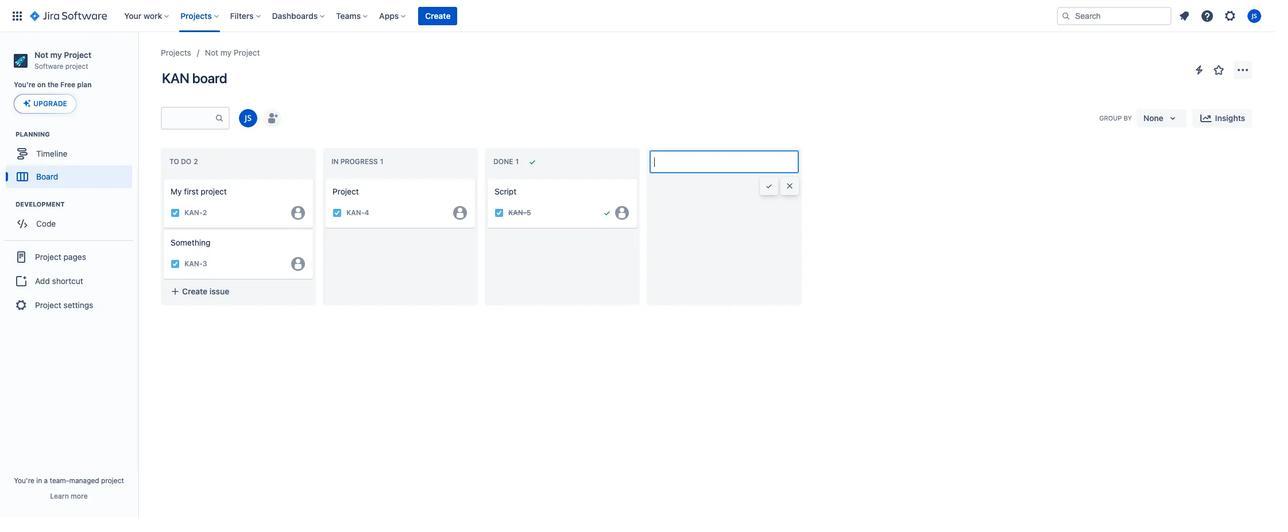 Task type: describe. For each thing, give the bounding box(es) containing it.
sidebar navigation image
[[125, 46, 151, 69]]

board link
[[6, 166, 132, 189]]

not for not my project
[[205, 48, 218, 57]]

create issue image
[[319, 171, 333, 185]]

kan- for project
[[347, 209, 365, 217]]

apps
[[379, 11, 399, 20]]

project settings
[[35, 301, 93, 310]]

create issue image for script
[[481, 171, 495, 185]]

board
[[36, 172, 58, 182]]

0 horizontal spatial create issue
[[182, 287, 229, 296]]

settings image
[[1224, 9, 1238, 23]]

create issue button for script
[[488, 230, 637, 251]]

task image for my first project
[[171, 208, 180, 218]]

development
[[16, 201, 65, 208]]

in
[[36, 477, 42, 486]]

you're on the free plan
[[14, 81, 92, 89]]

more
[[71, 493, 88, 501]]

2 vertical spatial project
[[101, 477, 124, 486]]

team-
[[50, 477, 69, 486]]

software
[[34, 62, 63, 71]]

kan-5
[[509, 209, 531, 217]]

kan-3 link
[[184, 259, 207, 269]]

teams
[[336, 11, 361, 20]]

none button
[[1137, 109, 1187, 128]]

project for project
[[333, 187, 359, 197]]

cancel image
[[786, 182, 795, 191]]

filters
[[230, 11, 254, 20]]

kan-4
[[347, 209, 369, 217]]

development image
[[2, 198, 16, 212]]

planning
[[16, 131, 50, 138]]

jacob simon image
[[239, 109, 257, 128]]

primary element
[[7, 0, 1057, 32]]

create down kan-3 link
[[182, 287, 208, 296]]

to do element
[[170, 158, 200, 166]]

0 horizontal spatial issue
[[210, 287, 229, 296]]

learn more button
[[50, 493, 88, 502]]

kan- for something
[[184, 260, 203, 268]]

you're for you're in a team-managed project
[[14, 477, 34, 486]]

done element
[[494, 158, 521, 166]]

0 horizontal spatial create issue button
[[164, 281, 313, 302]]

not for not my project software project
[[34, 50, 48, 60]]

group by
[[1100, 114, 1133, 122]]

star kan board image
[[1213, 63, 1226, 77]]

kan
[[162, 70, 189, 86]]

task image for something
[[171, 260, 180, 269]]

confirm image
[[765, 182, 774, 191]]

create inside button
[[425, 11, 451, 20]]

by
[[1124, 114, 1133, 122]]

dashboards button
[[269, 7, 329, 25]]

board
[[192, 70, 227, 86]]

the
[[48, 81, 59, 89]]

group containing project pages
[[5, 240, 133, 322]]

managed
[[69, 477, 99, 486]]

teams button
[[333, 7, 373, 25]]

help image
[[1201, 9, 1215, 23]]

unassigned image for project
[[453, 206, 467, 220]]

projects for projects dropdown button
[[181, 11, 212, 20]]

group
[[1100, 114, 1122, 122]]

free
[[60, 81, 75, 89]]

kan- for my first project
[[184, 209, 203, 217]]

pages
[[64, 252, 86, 262]]

add shortcut
[[35, 276, 83, 286]]

progress
[[341, 158, 378, 166]]

Search field
[[1057, 7, 1172, 25]]

code link
[[6, 213, 132, 236]]

your work
[[124, 11, 162, 20]]

search image
[[1062, 11, 1071, 20]]

your work button
[[121, 7, 174, 25]]

add people image
[[266, 111, 279, 125]]

project settings link
[[5, 293, 133, 319]]

my first project
[[171, 187, 227, 197]]

to do
[[170, 158, 191, 166]]

add shortcut button
[[5, 270, 133, 293]]

unassigned image for something
[[291, 257, 305, 271]]

unassigned image
[[291, 206, 305, 220]]

upgrade button
[[14, 95, 76, 113]]

code
[[36, 219, 56, 229]]

in progress
[[332, 158, 378, 166]]

automations menu button icon image
[[1193, 63, 1207, 77]]

2 horizontal spatial project
[[201, 187, 227, 197]]

first
[[184, 187, 199, 197]]

filters button
[[227, 7, 265, 25]]

2 horizontal spatial unassigned image
[[615, 206, 629, 220]]

kan- for script
[[509, 209, 527, 217]]

planning group
[[6, 130, 137, 192]]

in progress element
[[332, 158, 386, 166]]



Task type: locate. For each thing, give the bounding box(es) containing it.
insights
[[1216, 113, 1246, 123]]

kan-4 link
[[347, 208, 369, 218]]

projects up projects link
[[181, 11, 212, 20]]

done
[[494, 158, 513, 166]]

project for project settings
[[35, 301, 61, 310]]

not inside "link"
[[205, 48, 218, 57]]

more image
[[1237, 63, 1251, 77]]

insights button
[[1193, 109, 1253, 128]]

project
[[65, 62, 88, 71], [201, 187, 227, 197], [101, 477, 124, 486]]

your
[[124, 11, 142, 20]]

on
[[37, 81, 46, 89]]

create issue image up script
[[481, 171, 495, 185]]

project up plan
[[64, 50, 91, 60]]

2 horizontal spatial create issue
[[506, 236, 554, 245]]

project down filters dropdown button
[[234, 48, 260, 57]]

0 vertical spatial you're
[[14, 81, 35, 89]]

projects button
[[177, 7, 223, 25]]

upgrade
[[33, 100, 67, 108]]

a
[[44, 477, 48, 486]]

create issue button for project
[[326, 230, 475, 251]]

you're
[[14, 81, 35, 89], [14, 477, 34, 486]]

script
[[495, 187, 517, 197]]

1 create issue image from the left
[[157, 171, 171, 185]]

None field
[[651, 152, 798, 172]]

jira software image
[[30, 9, 107, 23], [30, 9, 107, 23]]

create issue for project
[[344, 236, 391, 245]]

create
[[425, 11, 451, 20], [344, 236, 370, 245], [506, 236, 532, 245], [182, 287, 208, 296]]

project down add
[[35, 301, 61, 310]]

project right managed
[[101, 477, 124, 486]]

to
[[170, 158, 179, 166]]

banner
[[0, 0, 1276, 32]]

projects for projects link
[[161, 48, 191, 57]]

project inside "link"
[[234, 48, 260, 57]]

0 horizontal spatial my
[[50, 50, 62, 60]]

planning image
[[2, 128, 16, 142]]

not up board
[[205, 48, 218, 57]]

projects
[[181, 11, 212, 20], [161, 48, 191, 57]]

not inside not my project software project
[[34, 50, 48, 60]]

my up board
[[221, 48, 232, 57]]

0 horizontal spatial unassigned image
[[291, 257, 305, 271]]

projects up kan
[[161, 48, 191, 57]]

you're for you're on the free plan
[[14, 81, 35, 89]]

create right the apps dropdown button
[[425, 11, 451, 20]]

issue
[[372, 236, 391, 245], [534, 236, 554, 245], [210, 287, 229, 296]]

work
[[144, 11, 162, 20]]

kan-
[[184, 209, 203, 217], [347, 209, 365, 217], [509, 209, 527, 217], [184, 260, 203, 268]]

create issue button down 4
[[326, 230, 475, 251]]

kan-3
[[184, 260, 207, 268]]

2 horizontal spatial create issue button
[[488, 230, 637, 251]]

project inside not my project software project
[[64, 50, 91, 60]]

project right first
[[201, 187, 227, 197]]

1 horizontal spatial project
[[101, 477, 124, 486]]

1 horizontal spatial not
[[205, 48, 218, 57]]

task image left kan-3 link
[[171, 260, 180, 269]]

2 you're from the top
[[14, 477, 34, 486]]

timeline
[[36, 149, 67, 159]]

task image left kan-2 link
[[171, 208, 180, 218]]

my for not my project software project
[[50, 50, 62, 60]]

timeline link
[[6, 143, 132, 166]]

unassigned image
[[453, 206, 467, 220], [615, 206, 629, 220], [291, 257, 305, 271]]

project inside not my project software project
[[65, 62, 88, 71]]

create issue image up my
[[157, 171, 171, 185]]

not my project
[[205, 48, 260, 57]]

kan board
[[162, 70, 227, 86]]

you're left on
[[14, 81, 35, 89]]

0 vertical spatial projects
[[181, 11, 212, 20]]

do
[[181, 158, 191, 166]]

create issue down 5
[[506, 236, 554, 245]]

0 horizontal spatial create issue image
[[157, 171, 171, 185]]

dashboards
[[272, 11, 318, 20]]

1 horizontal spatial create issue image
[[481, 171, 495, 185]]

kan-2 link
[[184, 208, 207, 218]]

insights image
[[1200, 111, 1214, 125]]

2 create issue image from the left
[[481, 171, 495, 185]]

Search this board text field
[[162, 108, 215, 129]]

not up software
[[34, 50, 48, 60]]

projects inside projects dropdown button
[[181, 11, 212, 20]]

notifications image
[[1178, 9, 1192, 23]]

projects link
[[161, 46, 191, 60]]

my inside not my project software project
[[50, 50, 62, 60]]

not my project link
[[205, 46, 260, 60]]

4
[[365, 209, 369, 217]]

0 horizontal spatial project
[[65, 62, 88, 71]]

your profile and settings image
[[1248, 9, 1262, 23]]

none
[[1144, 113, 1164, 123]]

settings
[[64, 301, 93, 310]]

create issue down 3 on the bottom left of the page
[[182, 287, 229, 296]]

my for not my project
[[221, 48, 232, 57]]

banner containing your work
[[0, 0, 1276, 32]]

task image left kan-5 link
[[495, 208, 504, 218]]

create issue image
[[157, 171, 171, 185], [481, 171, 495, 185]]

kan-5 link
[[509, 208, 531, 218]]

create button
[[419, 7, 458, 25]]

kan-2
[[184, 209, 207, 217]]

1 vertical spatial project
[[201, 187, 227, 197]]

kan- down first
[[184, 209, 203, 217]]

1 horizontal spatial unassigned image
[[453, 206, 467, 220]]

group
[[5, 240, 133, 322]]

project up plan
[[65, 62, 88, 71]]

1 horizontal spatial create issue button
[[326, 230, 475, 251]]

project
[[234, 48, 260, 57], [64, 50, 91, 60], [333, 187, 359, 197], [35, 252, 61, 262], [35, 301, 61, 310]]

1 horizontal spatial create issue
[[344, 236, 391, 245]]

0 vertical spatial project
[[65, 62, 88, 71]]

create issue button down 3 on the bottom left of the page
[[164, 281, 313, 302]]

appswitcher icon image
[[10, 9, 24, 23]]

2 horizontal spatial issue
[[534, 236, 554, 245]]

1 horizontal spatial my
[[221, 48, 232, 57]]

project for project pages
[[35, 252, 61, 262]]

1 vertical spatial you're
[[14, 477, 34, 486]]

create issue button down 5
[[488, 230, 637, 251]]

learn
[[50, 493, 69, 501]]

learn more
[[50, 493, 88, 501]]

development group
[[6, 200, 137, 239]]

project up add
[[35, 252, 61, 262]]

not
[[205, 48, 218, 57], [34, 50, 48, 60]]

not my project software project
[[34, 50, 91, 71]]

create issue
[[344, 236, 391, 245], [506, 236, 554, 245], [182, 287, 229, 296]]

1 you're from the top
[[14, 81, 35, 89]]

project pages
[[35, 252, 86, 262]]

kan- down in progress
[[347, 209, 365, 217]]

create down kan-5 link
[[506, 236, 532, 245]]

kan- down something
[[184, 260, 203, 268]]

0 horizontal spatial not
[[34, 50, 48, 60]]

task image left kan-4 link
[[333, 208, 342, 218]]

in
[[332, 158, 339, 166]]

task image
[[171, 208, 180, 218], [333, 208, 342, 218], [495, 208, 504, 218], [171, 260, 180, 269]]

kan- down script
[[509, 209, 527, 217]]

you're in a team-managed project
[[14, 477, 124, 486]]

create issue for script
[[506, 236, 554, 245]]

task image for project
[[333, 208, 342, 218]]

create issue down 4
[[344, 236, 391, 245]]

issue for script
[[534, 236, 554, 245]]

my
[[221, 48, 232, 57], [50, 50, 62, 60]]

project down create issue icon
[[333, 187, 359, 197]]

issue for project
[[372, 236, 391, 245]]

1 vertical spatial projects
[[161, 48, 191, 57]]

task image for script
[[495, 208, 504, 218]]

apps button
[[376, 7, 411, 25]]

my up software
[[50, 50, 62, 60]]

create issue button
[[326, 230, 475, 251], [488, 230, 637, 251], [164, 281, 313, 302]]

shortcut
[[52, 276, 83, 286]]

3
[[203, 260, 207, 268]]

create issue image for my first project
[[157, 171, 171, 185]]

project pages link
[[5, 245, 133, 270]]

something
[[171, 238, 211, 248]]

2
[[203, 209, 207, 217]]

my
[[171, 187, 182, 197]]

add
[[35, 276, 50, 286]]

plan
[[77, 81, 92, 89]]

done image
[[603, 208, 612, 218], [603, 208, 612, 218]]

create down kan-4 link
[[344, 236, 370, 245]]

1 horizontal spatial issue
[[372, 236, 391, 245]]

you're left in
[[14, 477, 34, 486]]

my inside "link"
[[221, 48, 232, 57]]

5
[[527, 209, 531, 217]]



Task type: vqa. For each thing, say whether or not it's contained in the screenshot.
'STREAM' at the top of the page
no



